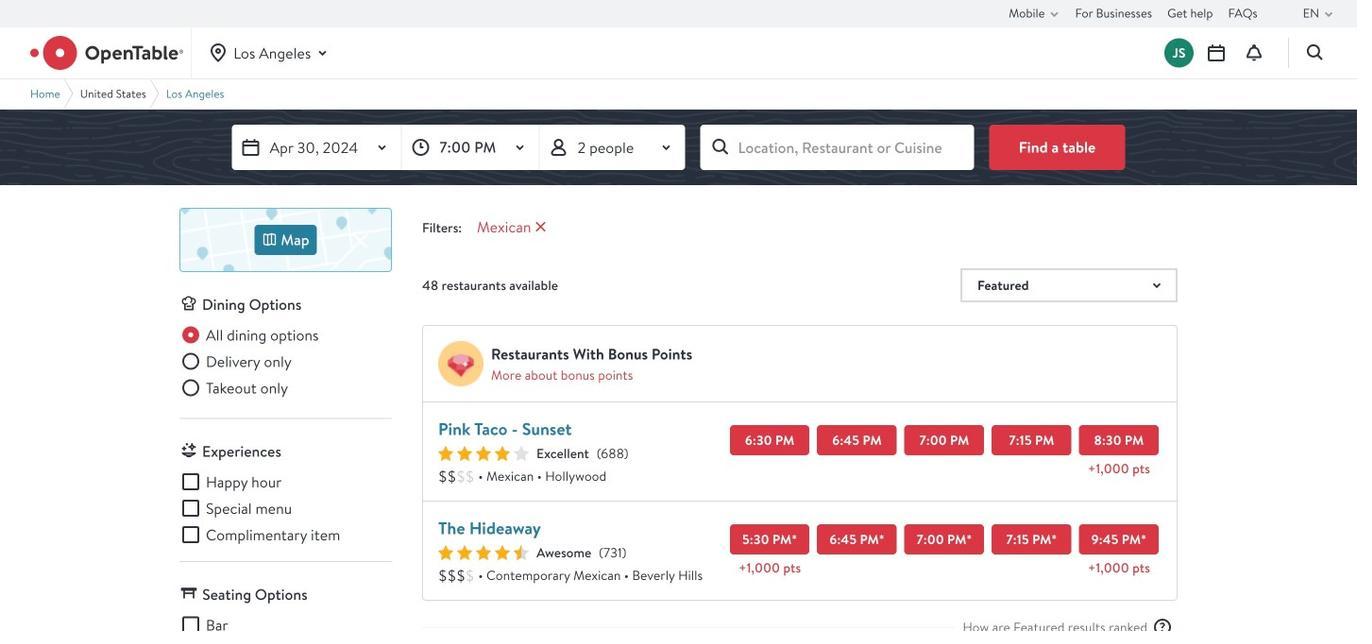 Task type: locate. For each thing, give the bounding box(es) containing it.
4.4 stars image
[[438, 545, 529, 560]]

None radio
[[180, 324, 319, 346], [180, 350, 292, 373], [180, 377, 288, 399], [180, 324, 319, 346], [180, 350, 292, 373], [180, 377, 288, 399]]

1 group from the top
[[180, 324, 392, 403]]

1 vertical spatial group
[[180, 471, 392, 546]]

opentable logo image
[[30, 36, 183, 70]]

4 stars image
[[438, 446, 529, 461]]

group
[[180, 324, 392, 403], [180, 471, 392, 546]]

2 group from the top
[[180, 471, 392, 546]]

bonus point image
[[438, 341, 484, 386]]

None field
[[701, 125, 975, 170]]

Please input a Location, Restaurant or Cuisine field
[[701, 125, 975, 170]]

0 vertical spatial group
[[180, 324, 392, 403]]



Task type: vqa. For each thing, say whether or not it's contained in the screenshot.
the bottom 3 STARS image
no



